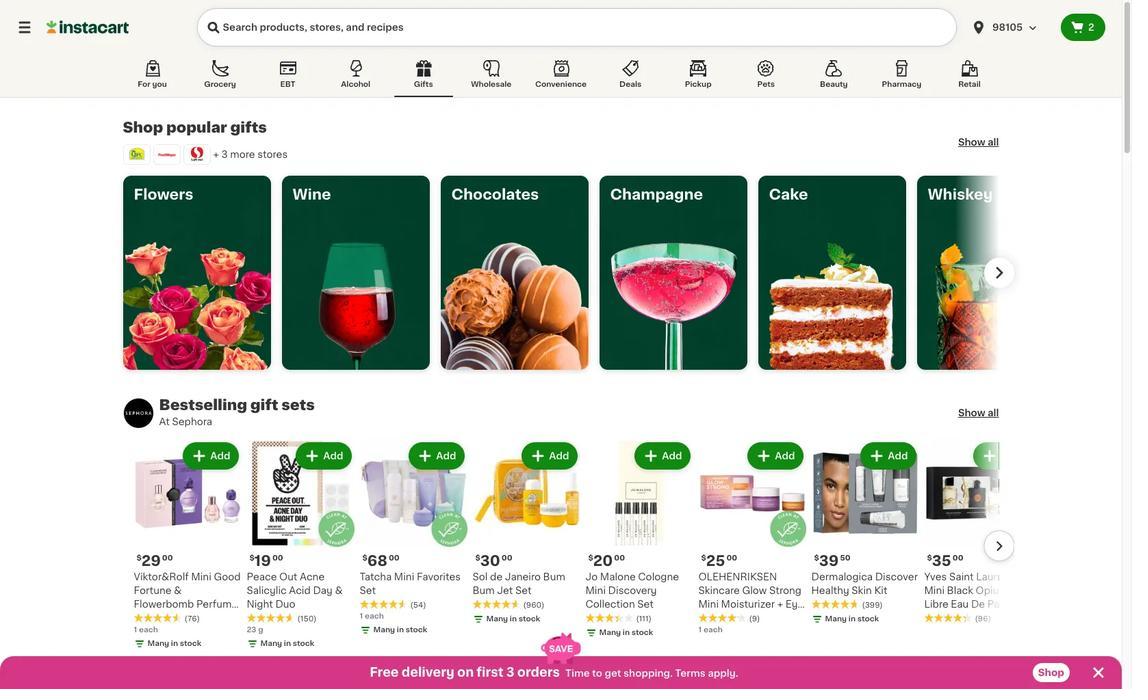 Task type: vqa. For each thing, say whether or not it's contained in the screenshot.


Task type: describe. For each thing, give the bounding box(es) containing it.
stock down (111)
[[632, 630, 653, 637]]

pharmacy button
[[872, 57, 931, 97]]

good
[[214, 573, 241, 583]]

jo
[[586, 573, 598, 583]]

(96)
[[975, 616, 991, 624]]

set inside viktor&rolf mini good fortune & flowerbomb perfume set
[[134, 614, 150, 624]]

$ for 30
[[475, 555, 480, 563]]

pickup
[[685, 81, 712, 88]]

dermalogica
[[811, 573, 873, 583]]

shop for shop popular gifts
[[123, 120, 163, 135]]

libre
[[924, 600, 949, 610]]

grocery
[[204, 81, 236, 88]]

1 each for 68
[[360, 613, 384, 621]]

set inside sol de janeiro bum bum jet set
[[515, 587, 532, 596]]

viktor&rolf
[[134, 573, 189, 583]]

gifts
[[230, 120, 267, 135]]

98105
[[993, 23, 1023, 32]]

mini inside jo malone cologne mini discovery collection set
[[586, 587, 606, 596]]

each for 29
[[139, 627, 158, 635]]

add button for 30
[[523, 444, 576, 469]]

moisturizer
[[721, 600, 775, 610]]

1 for 25
[[699, 627, 702, 635]]

show for show all link for tile list cards carousel element
[[958, 138, 985, 147]]

1 each for 29
[[134, 627, 158, 635]]

many in stock down the "g"
[[260, 641, 314, 648]]

98105 button
[[962, 8, 1061, 47]]

tile list cards carousel element
[[117, 170, 1070, 376]]

$ for 29
[[137, 555, 142, 563]]

add button for 68
[[410, 444, 463, 469]]

jet
[[497, 587, 513, 596]]

add button for 39
[[862, 444, 915, 469]]

wine
[[293, 188, 331, 202]]

first
[[477, 667, 503, 680]]

acid
[[289, 587, 311, 596]]

ebt button
[[258, 57, 317, 97]]

$ 20 00
[[588, 554, 625, 569]]

00 for 30
[[502, 555, 512, 563]]

& for 35
[[1011, 587, 1018, 596]]

set inside jo malone cologne mini discovery collection set
[[637, 600, 654, 610]]

39
[[819, 554, 839, 569]]

sephora
[[172, 418, 212, 427]]

instacart image
[[47, 19, 129, 36]]

for you
[[138, 81, 167, 88]]

0 vertical spatial +
[[213, 150, 219, 159]]

each for 25
[[704, 627, 723, 635]]

cake
[[769, 188, 808, 202]]

bestselling
[[159, 398, 247, 413]]

duo inside peace out acne salicylic acid day & night duo
[[275, 600, 295, 610]]

fortune
[[134, 587, 171, 596]]

$ 29 00
[[137, 554, 173, 569]]

each for 68
[[365, 613, 384, 621]]

product group containing 19
[[247, 440, 354, 653]]

orders
[[517, 667, 560, 680]]

duo inside olehenriksen skincare glow strong mini moisturizer + eye cream duo
[[733, 614, 753, 624]]

add for 20
[[662, 452, 682, 461]]

safeway logo image
[[187, 144, 207, 165]]

eau
[[951, 600, 969, 610]]

more
[[230, 150, 255, 159]]

delivery
[[402, 667, 454, 680]]

apply.
[[708, 669, 738, 679]]

retail button
[[940, 57, 999, 97]]

olehenriksen skincare glow strong mini moisturizer + eye cream duo
[[699, 573, 804, 624]]

de
[[971, 600, 985, 610]]

gift
[[250, 398, 278, 413]]

stores
[[258, 150, 288, 159]]

chocolates link
[[440, 176, 588, 370]]

deals button
[[601, 57, 660, 97]]

& inside viktor&rolf mini good fortune & flowerbomb perfume set
[[174, 587, 182, 596]]

ebt
[[280, 81, 296, 88]]

(111)
[[636, 616, 652, 624]]

$ for 39
[[814, 555, 819, 563]]

many down flowerbomb
[[148, 641, 169, 648]]

sets
[[282, 398, 315, 413]]

chocolates
[[451, 188, 539, 202]]

malone
[[600, 573, 636, 583]]

get
[[605, 669, 621, 679]]

add for 30
[[549, 452, 569, 461]]

$ 35 00
[[927, 554, 963, 569]]

shop categories tab list
[[123, 57, 999, 97]]

stock down (54)
[[406, 627, 427, 635]]

champagne
[[610, 188, 703, 202]]

bestselling gift sets at sephora
[[159, 398, 315, 427]]

whiskey link
[[917, 176, 1065, 370]]

3 inside tab panel
[[221, 150, 228, 159]]

98105 button
[[971, 8, 1053, 47]]

set inside tatcha mini favorites set
[[360, 587, 376, 596]]

mini inside tatcha mini favorites set
[[394, 573, 414, 583]]

flowers link
[[123, 176, 271, 370]]

dermalogica discover healthy skin kit
[[811, 573, 918, 596]]

add button for 25
[[749, 444, 802, 469]]

beauty button
[[805, 57, 863, 97]]

many in stock down '(399)'
[[825, 616, 879, 624]]

add for 25
[[775, 452, 795, 461]]

many down the "g"
[[260, 641, 282, 648]]

night
[[247, 600, 273, 610]]

add button for 19
[[297, 444, 350, 469]]

stock down (150)
[[293, 641, 314, 648]]

save image
[[541, 634, 581, 665]]

show all link for tile list cards carousel element
[[958, 136, 999, 149]]

product group containing 29
[[134, 440, 241, 653]]

many down healthy
[[825, 616, 847, 624]]

shop for shop
[[1038, 669, 1064, 678]]

mini inside yves saint laurent mini black opium & libre eau de parfum duo
[[924, 587, 945, 596]]

for you button
[[123, 57, 182, 97]]

skincare
[[699, 587, 740, 596]]

stock down (76)
[[180, 641, 201, 648]]

pharmacy
[[882, 81, 922, 88]]

00 for 19
[[272, 555, 283, 563]]

19
[[255, 554, 271, 569]]

stock down '(399)'
[[858, 616, 879, 624]]

on
[[457, 667, 474, 680]]

product group containing 35
[[924, 440, 1032, 626]]

close image
[[1090, 665, 1107, 682]]

23 g
[[247, 627, 263, 635]]

+ 3 more stores link
[[123, 140, 288, 165]]

20
[[593, 554, 613, 569]]

many down jet
[[486, 616, 508, 624]]

+ inside olehenriksen skincare glow strong mini moisturizer + eye cream duo
[[777, 600, 783, 610]]

cake link
[[758, 176, 906, 370]]

peace
[[247, 573, 277, 583]]

strong
[[769, 587, 802, 596]]

next image
[[989, 265, 1006, 281]]

1 each for 25
[[699, 627, 723, 635]]

discover
[[875, 573, 918, 583]]

free
[[370, 667, 399, 680]]



Task type: locate. For each thing, give the bounding box(es) containing it.
shop inside button
[[1038, 669, 1064, 678]]

peace out acne salicylic acid day & night duo
[[247, 573, 343, 610]]

1 00 from the left
[[162, 555, 173, 563]]

3 & from the left
[[1011, 587, 1018, 596]]

mini down jo
[[586, 587, 606, 596]]

each
[[365, 613, 384, 621], [139, 627, 158, 635], [704, 627, 723, 635]]

all for item carousel region on the bottom of page
[[988, 409, 999, 418]]

add button for 20
[[636, 444, 689, 469]]

1
[[360, 613, 363, 621], [134, 627, 137, 635], [699, 627, 702, 635]]

7 $ from the left
[[814, 555, 819, 563]]

$ inside $ 25 00
[[701, 555, 706, 563]]

all for tile list cards carousel element
[[988, 138, 999, 147]]

show all link for item carousel region on the bottom of page
[[958, 407, 999, 420]]

product group containing 68
[[360, 440, 467, 639]]

$ for 20
[[588, 555, 593, 563]]

1 horizontal spatial 1
[[360, 613, 363, 621]]

6 add button from the left
[[749, 444, 802, 469]]

stock down "(960)"
[[519, 616, 540, 624]]

champagne link
[[599, 176, 747, 370]]

pets button
[[737, 57, 796, 97]]

0 vertical spatial show all
[[958, 138, 999, 147]]

convenience button
[[530, 57, 592, 97]]

3 00 from the left
[[389, 555, 400, 563]]

00 right 25
[[727, 555, 737, 563]]

set down tatcha
[[360, 587, 376, 596]]

2 show from the top
[[958, 409, 985, 418]]

duo down acid
[[275, 600, 295, 610]]

1 horizontal spatial shop
[[1038, 669, 1064, 678]]

mini inside olehenriksen skincare glow strong mini moisturizer + eye cream duo
[[699, 600, 719, 610]]

3 add button from the left
[[410, 444, 463, 469]]

2 horizontal spatial &
[[1011, 587, 1018, 596]]

3 $ from the left
[[362, 555, 367, 563]]

68
[[367, 554, 387, 569]]

$ inside the $ 35 00
[[927, 555, 932, 563]]

6 00 from the left
[[727, 555, 737, 563]]

0 vertical spatial show
[[958, 138, 985, 147]]

gifts button
[[394, 57, 453, 97]]

qfc logo image
[[126, 144, 147, 165]]

0 vertical spatial bum
[[543, 573, 565, 583]]

& right the day
[[335, 587, 343, 596]]

00 inside $ 20 00
[[614, 555, 625, 563]]

00 inside $ 19 00
[[272, 555, 283, 563]]

00 inside $ 30 00
[[502, 555, 512, 563]]

jo malone cologne mini discovery collection set
[[586, 573, 679, 610]]

acne
[[300, 573, 325, 583]]

5 add from the left
[[662, 452, 682, 461]]

2 00 from the left
[[272, 555, 283, 563]]

beauty
[[820, 81, 848, 88]]

de
[[490, 573, 503, 583]]

5 add button from the left
[[636, 444, 689, 469]]

1 product group from the left
[[134, 440, 241, 653]]

$ up tatcha
[[362, 555, 367, 563]]

for
[[138, 81, 150, 88]]

1 each down tatcha
[[360, 613, 384, 621]]

cologne
[[638, 573, 679, 583]]

& inside yves saint laurent mini black opium & libre eau de parfum duo
[[1011, 587, 1018, 596]]

00 inside $ 25 00
[[727, 555, 737, 563]]

+ left eye
[[777, 600, 783, 610]]

each down 'cream'
[[704, 627, 723, 635]]

1 horizontal spatial duo
[[733, 614, 753, 624]]

4 $ from the left
[[475, 555, 480, 563]]

1 horizontal spatial bum
[[543, 573, 565, 583]]

skin
[[852, 587, 872, 596]]

day
[[313, 587, 333, 596]]

2 horizontal spatial each
[[704, 627, 723, 635]]

4 add from the left
[[549, 452, 569, 461]]

$ inside $ 39 50
[[814, 555, 819, 563]]

2 $ from the left
[[250, 555, 255, 563]]

&
[[174, 587, 182, 596], [335, 587, 343, 596], [1011, 587, 1018, 596]]

2 add button from the left
[[297, 444, 350, 469]]

glow
[[742, 587, 767, 596]]

1 & from the left
[[174, 587, 182, 596]]

$ 39 50
[[814, 554, 851, 569]]

1 horizontal spatial 3
[[506, 667, 515, 680]]

30
[[480, 554, 500, 569]]

$ up viktor&rolf
[[137, 555, 142, 563]]

5 $ from the left
[[588, 555, 593, 563]]

2 horizontal spatial 1 each
[[699, 627, 723, 635]]

show all for item carousel region on the bottom of page
[[958, 409, 999, 418]]

many in stock down "(960)"
[[486, 616, 540, 624]]

(9)
[[749, 616, 760, 624]]

& for 19
[[335, 587, 343, 596]]

$ up peace
[[250, 555, 255, 563]]

saint
[[949, 573, 974, 583]]

29
[[142, 554, 161, 569]]

35
[[932, 554, 951, 569]]

2 all from the top
[[988, 409, 999, 418]]

00 right 68
[[389, 555, 400, 563]]

show all for tile list cards carousel element
[[958, 138, 999, 147]]

(54)
[[410, 602, 426, 610]]

shop inside tab panel
[[123, 120, 163, 135]]

sol
[[473, 573, 488, 583]]

yves
[[924, 573, 947, 583]]

4 add button from the left
[[523, 444, 576, 469]]

00
[[162, 555, 173, 563], [272, 555, 283, 563], [389, 555, 400, 563], [502, 555, 512, 563], [614, 555, 625, 563], [727, 555, 737, 563], [953, 555, 963, 563]]

wholesale button
[[462, 57, 521, 97]]

alcohol button
[[326, 57, 385, 97]]

1 add button from the left
[[184, 444, 237, 469]]

add button for 29
[[184, 444, 237, 469]]

4 product group from the left
[[473, 440, 580, 628]]

add for 29
[[210, 452, 230, 461]]

2 show all link from the top
[[958, 407, 999, 420]]

2 add from the left
[[323, 452, 343, 461]]

$ 25 00
[[701, 554, 737, 569]]

product group containing 39
[[811, 440, 919, 628]]

3 add from the left
[[436, 452, 456, 461]]

1 vertical spatial +
[[777, 600, 783, 610]]

$ 68 00
[[362, 554, 400, 569]]

set down janeiro on the left of page
[[515, 587, 532, 596]]

tab panel
[[107, 120, 1070, 690]]

2 show all from the top
[[958, 409, 999, 418]]

00 for 25
[[727, 555, 737, 563]]

discovery
[[608, 587, 657, 596]]

healthy
[[811, 587, 849, 596]]

opium
[[976, 587, 1008, 596]]

$ inside $ 19 00
[[250, 555, 255, 563]]

00 right 20
[[614, 555, 625, 563]]

$ for 68
[[362, 555, 367, 563]]

viktor&rolf mini good fortune & flowerbomb perfume set
[[134, 573, 241, 624]]

4 00 from the left
[[502, 555, 512, 563]]

1 vertical spatial show all
[[958, 409, 999, 418]]

1 $ from the left
[[137, 555, 142, 563]]

6 $ from the left
[[701, 555, 706, 563]]

grocery button
[[191, 57, 250, 97]]

1 each down flowerbomb
[[134, 627, 158, 635]]

duo inside yves saint laurent mini black opium & libre eau de parfum duo
[[924, 614, 944, 624]]

laurent
[[976, 573, 1013, 583]]

mini up 'cream'
[[699, 600, 719, 610]]

wholesale
[[471, 81, 512, 88]]

1 show all link from the top
[[958, 136, 999, 149]]

bum down sol
[[473, 587, 495, 596]]

mini left good
[[191, 573, 211, 583]]

0 horizontal spatial 1
[[134, 627, 137, 635]]

1 for 29
[[134, 627, 137, 635]]

00 for 29
[[162, 555, 173, 563]]

(150)
[[297, 616, 317, 624]]

00 inside "$ 29 00"
[[162, 555, 173, 563]]

$ up sol
[[475, 555, 480, 563]]

whiskey
[[928, 188, 993, 202]]

00 for 20
[[614, 555, 625, 563]]

& inside peace out acne salicylic acid day & night duo
[[335, 587, 343, 596]]

add button
[[184, 444, 237, 469], [297, 444, 350, 469], [410, 444, 463, 469], [523, 444, 576, 469], [636, 444, 689, 469], [749, 444, 802, 469], [862, 444, 915, 469]]

3 left more
[[221, 150, 228, 159]]

sephora image
[[123, 398, 154, 429]]

0 horizontal spatial duo
[[275, 600, 295, 610]]

1 vertical spatial show
[[958, 409, 985, 418]]

$ for 35
[[927, 555, 932, 563]]

+ right safeway logo
[[213, 150, 219, 159]]

sol de janeiro bum bum jet set
[[473, 573, 565, 596]]

8 $ from the left
[[927, 555, 932, 563]]

1 vertical spatial 3
[[506, 667, 515, 680]]

7 add button from the left
[[862, 444, 915, 469]]

0 horizontal spatial &
[[174, 587, 182, 596]]

terms
[[675, 669, 706, 679]]

product group containing 25
[[699, 440, 806, 637]]

product group containing 20
[[586, 440, 693, 642]]

5 00 from the left
[[614, 555, 625, 563]]

00 right the '30'
[[502, 555, 512, 563]]

$ up skincare
[[701, 555, 706, 563]]

1 horizontal spatial +
[[777, 600, 783, 610]]

6 add from the left
[[775, 452, 795, 461]]

0 horizontal spatial 3
[[221, 150, 228, 159]]

many in stock down (76)
[[148, 641, 201, 648]]

1 vertical spatial all
[[988, 409, 999, 418]]

$ up jo
[[588, 555, 593, 563]]

00 right 19
[[272, 555, 283, 563]]

& up flowerbomb
[[174, 587, 182, 596]]

add for 39
[[888, 452, 908, 461]]

1 show from the top
[[958, 138, 985, 147]]

7 add from the left
[[888, 452, 908, 461]]

bum
[[543, 573, 565, 583], [473, 587, 495, 596]]

None search field
[[197, 8, 957, 47]]

1 vertical spatial bum
[[473, 587, 495, 596]]

$ up 'yves'
[[927, 555, 932, 563]]

shop left close image
[[1038, 669, 1064, 678]]

(76)
[[184, 616, 200, 624]]

product group
[[134, 440, 241, 653], [247, 440, 354, 653], [360, 440, 467, 639], [473, 440, 580, 628], [586, 440, 693, 642], [699, 440, 806, 637], [811, 440, 919, 628], [924, 440, 1032, 626]]

00 inside the $ 35 00
[[953, 555, 963, 563]]

$ for 19
[[250, 555, 255, 563]]

1 add from the left
[[210, 452, 230, 461]]

perfume
[[196, 600, 238, 610]]

2 & from the left
[[335, 587, 343, 596]]

0 vertical spatial 3
[[221, 150, 228, 159]]

00 for 35
[[953, 555, 963, 563]]

many down collection
[[599, 630, 621, 637]]

deals
[[620, 81, 642, 88]]

8 product group from the left
[[924, 440, 1032, 626]]

favorites
[[417, 573, 461, 583]]

pickup button
[[669, 57, 728, 97]]

$ left 50
[[814, 555, 819, 563]]

0 horizontal spatial bum
[[473, 587, 495, 596]]

1 show all from the top
[[958, 138, 999, 147]]

each down tatcha
[[365, 613, 384, 621]]

free delivery on first 3 orders time to get shopping. terms apply.
[[370, 667, 738, 680]]

kit
[[874, 587, 888, 596]]

mini down 'yves'
[[924, 587, 945, 596]]

3
[[221, 150, 228, 159], [506, 667, 515, 680]]

many in stock down (111)
[[599, 630, 653, 637]]

show for item carousel region on the bottom of page show all link
[[958, 409, 985, 418]]

0 horizontal spatial shop
[[123, 120, 163, 135]]

product group containing 30
[[473, 440, 580, 628]]

3 product group from the left
[[360, 440, 467, 639]]

0 vertical spatial show all link
[[958, 136, 999, 149]]

add for 19
[[323, 452, 343, 461]]

Search field
[[197, 8, 957, 47]]

$ inside $ 30 00
[[475, 555, 480, 563]]

1 all from the top
[[988, 138, 999, 147]]

5 product group from the left
[[586, 440, 693, 642]]

7 product group from the left
[[811, 440, 919, 628]]

& up parfum
[[1011, 587, 1018, 596]]

tab panel containing shop popular gifts
[[107, 120, 1070, 690]]

1 down tatcha
[[360, 613, 363, 621]]

at
[[159, 418, 170, 427]]

1 for 68
[[360, 613, 363, 621]]

mini down $ 68 00 on the bottom left of page
[[394, 573, 414, 583]]

shop up qfc logo
[[123, 120, 163, 135]]

00 right '35'
[[953, 555, 963, 563]]

mini inside viktor&rolf mini good fortune & flowerbomb perfume set
[[191, 573, 211, 583]]

duo down libre
[[924, 614, 944, 624]]

7 00 from the left
[[953, 555, 963, 563]]

time
[[565, 669, 590, 679]]

0 horizontal spatial each
[[139, 627, 158, 635]]

1 down 'cream'
[[699, 627, 702, 635]]

set up (111)
[[637, 600, 654, 610]]

1 horizontal spatial 1 each
[[360, 613, 384, 621]]

shop button
[[1033, 664, 1070, 683]]

0 horizontal spatial 1 each
[[134, 627, 158, 635]]

fred meyer logo image
[[156, 144, 177, 165]]

$ inside $ 20 00
[[588, 555, 593, 563]]

show all link
[[958, 136, 999, 149], [958, 407, 999, 420]]

(960)
[[523, 602, 544, 610]]

pets
[[757, 81, 775, 88]]

cream
[[699, 614, 731, 624]]

1 horizontal spatial &
[[335, 587, 343, 596]]

+
[[213, 150, 219, 159], [777, 600, 783, 610]]

salicylic
[[247, 587, 287, 596]]

add for 68
[[436, 452, 456, 461]]

many up free
[[373, 627, 395, 635]]

0 vertical spatial shop
[[123, 120, 163, 135]]

set down flowerbomb
[[134, 614, 150, 624]]

25
[[706, 554, 725, 569]]

0 vertical spatial all
[[988, 138, 999, 147]]

1 vertical spatial show all link
[[958, 407, 999, 420]]

bum right janeiro on the left of page
[[543, 573, 565, 583]]

00 inside $ 68 00
[[389, 555, 400, 563]]

2 button
[[1061, 14, 1105, 41]]

6 product group from the left
[[699, 440, 806, 637]]

collection
[[586, 600, 635, 610]]

black
[[947, 587, 973, 596]]

yves saint laurent mini black opium & libre eau de parfum duo
[[924, 573, 1022, 624]]

many in stock down (54)
[[373, 627, 427, 635]]

00 for 68
[[389, 555, 400, 563]]

2 horizontal spatial 1
[[699, 627, 702, 635]]

3 right first
[[506, 667, 515, 680]]

1 vertical spatial shop
[[1038, 669, 1064, 678]]

$ inside $ 68 00
[[362, 555, 367, 563]]

out
[[279, 573, 297, 583]]

duo down moisturizer
[[733, 614, 753, 624]]

00 right 29
[[162, 555, 173, 563]]

$ for 25
[[701, 555, 706, 563]]

janeiro
[[505, 573, 541, 583]]

2 product group from the left
[[247, 440, 354, 653]]

each down flowerbomb
[[139, 627, 158, 635]]

set
[[360, 587, 376, 596], [515, 587, 532, 596], [637, 600, 654, 610], [134, 614, 150, 624]]

0 horizontal spatial +
[[213, 150, 219, 159]]

1 each down 'cream'
[[699, 627, 723, 635]]

1 down flowerbomb
[[134, 627, 137, 635]]

$ inside "$ 29 00"
[[137, 555, 142, 563]]

2 horizontal spatial duo
[[924, 614, 944, 624]]

$ 19 00
[[250, 554, 283, 569]]

item carousel region
[[107, 440, 1032, 653]]

1 horizontal spatial each
[[365, 613, 384, 621]]



